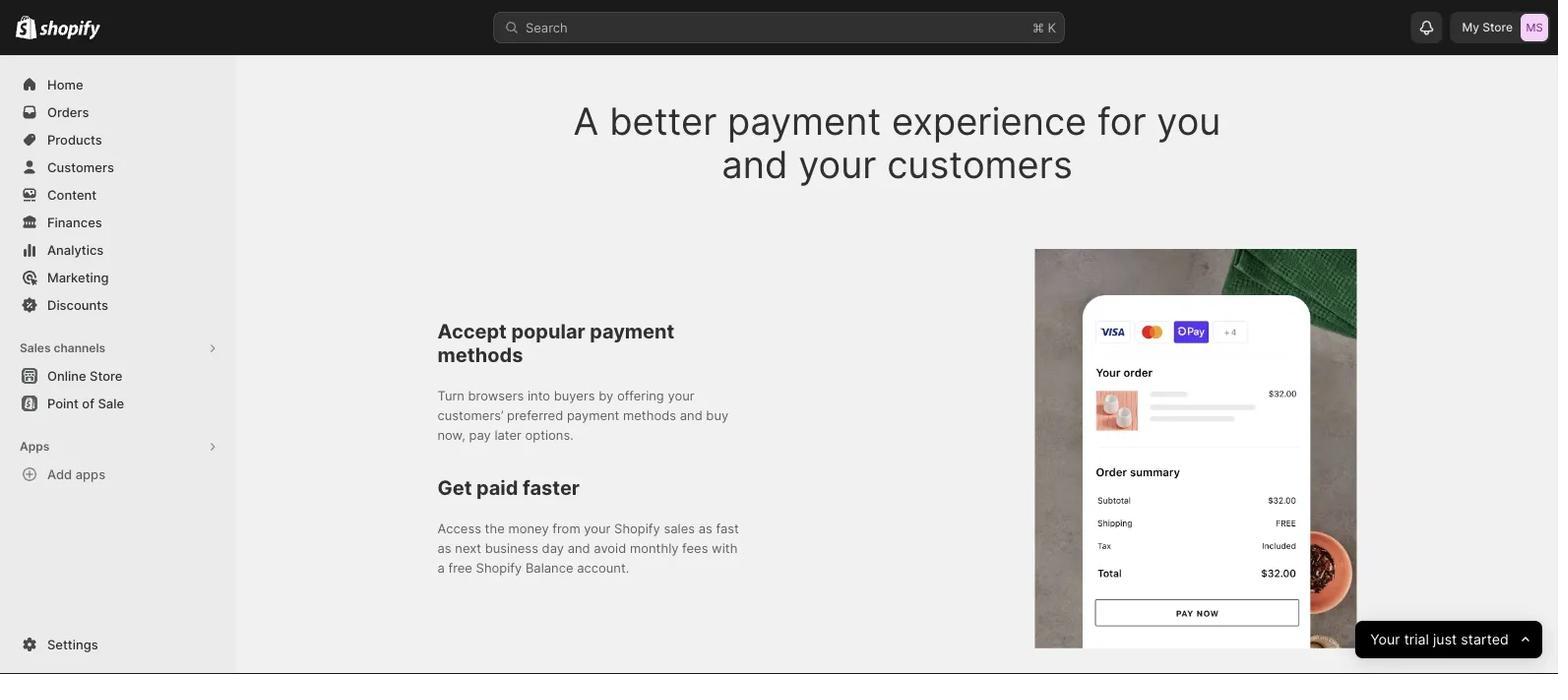 Task type: locate. For each thing, give the bounding box(es) containing it.
account.
[[577, 560, 629, 575]]

faster
[[523, 476, 580, 500]]

store inside button
[[90, 368, 122, 383]]

store for my store
[[1483, 20, 1513, 34]]

products link
[[12, 126, 224, 154]]

and inside turn browsers into buyers by offering your customers' preferred payment methods and buy now, pay later options.
[[680, 408, 703, 423]]

1 vertical spatial shopify
[[476, 560, 522, 575]]

your
[[798, 142, 877, 187], [668, 388, 694, 403], [584, 521, 611, 536]]

store up sale
[[90, 368, 122, 383]]

1 horizontal spatial methods
[[623, 408, 676, 423]]

just
[[1433, 631, 1457, 648]]

buyers
[[554, 388, 595, 403]]

marketing
[[47, 270, 109, 285]]

shopify up "monthly"
[[614, 521, 660, 536]]

by
[[599, 388, 613, 403]]

shopify down business
[[476, 560, 522, 575]]

1 vertical spatial your
[[668, 388, 694, 403]]

access
[[438, 521, 481, 536]]

0 vertical spatial shopify
[[614, 521, 660, 536]]

1 vertical spatial payment
[[590, 319, 675, 344]]

turn
[[438, 388, 464, 403]]

of
[[82, 396, 94, 411]]

customers link
[[12, 154, 224, 181]]

fast
[[716, 521, 739, 536]]

accept popular payment methods
[[438, 319, 675, 367]]

⌘ k
[[1033, 20, 1056, 35]]

a
[[438, 560, 445, 575]]

sale
[[98, 396, 124, 411]]

1 horizontal spatial store
[[1483, 20, 1513, 34]]

my store
[[1462, 20, 1513, 34]]

2 horizontal spatial your
[[798, 142, 877, 187]]

with
[[712, 540, 738, 556]]

you
[[1157, 98, 1221, 144]]

shopify
[[614, 521, 660, 536], [476, 560, 522, 575]]

popular
[[511, 319, 585, 344]]

online store link
[[12, 362, 224, 390]]

as
[[699, 521, 712, 536], [438, 540, 451, 556]]

0 horizontal spatial and
[[568, 540, 590, 556]]

fees
[[682, 540, 708, 556]]

analytics link
[[12, 236, 224, 264]]

preferred
[[507, 408, 563, 423]]

2 horizontal spatial and
[[722, 142, 788, 187]]

1 vertical spatial store
[[90, 368, 122, 383]]

avoid
[[594, 540, 626, 556]]

customers'
[[438, 408, 503, 423]]

1 vertical spatial methods
[[623, 408, 676, 423]]

get paid faster
[[438, 476, 580, 500]]

your inside access the money from your shopify sales as fast as next business day and avoid monthly fees with a free shopify balance account.
[[584, 521, 611, 536]]

balance
[[526, 560, 573, 575]]

my
[[1462, 20, 1480, 34]]

0 horizontal spatial your
[[584, 521, 611, 536]]

0 vertical spatial your
[[798, 142, 877, 187]]

1 horizontal spatial your
[[668, 388, 694, 403]]

methods inside turn browsers into buyers by offering your customers' preferred payment methods and buy now, pay later options.
[[623, 408, 676, 423]]

2 vertical spatial your
[[584, 521, 611, 536]]

0 horizontal spatial methods
[[438, 343, 523, 367]]

marketing link
[[12, 264, 224, 291]]

content
[[47, 187, 97, 202]]

your trial just started
[[1370, 631, 1509, 648]]

payment inside a better payment experience for you and your customers
[[727, 98, 881, 144]]

and inside a better payment experience for you and your customers
[[722, 142, 788, 187]]

and
[[722, 142, 788, 187], [680, 408, 703, 423], [568, 540, 590, 556]]

sales
[[664, 521, 695, 536]]

payment inside accept popular payment methods
[[590, 319, 675, 344]]

orders link
[[12, 98, 224, 126]]

1 vertical spatial and
[[680, 408, 703, 423]]

store for online store
[[90, 368, 122, 383]]

0 horizontal spatial store
[[90, 368, 122, 383]]

search
[[526, 20, 568, 35]]

for
[[1097, 98, 1146, 144]]

1 horizontal spatial as
[[699, 521, 712, 536]]

free
[[448, 560, 472, 575]]

methods down offering
[[623, 408, 676, 423]]

add apps
[[47, 467, 105, 482]]

0 vertical spatial methods
[[438, 343, 523, 367]]

0 vertical spatial as
[[699, 521, 712, 536]]

1 horizontal spatial and
[[680, 408, 703, 423]]

as up a
[[438, 540, 451, 556]]

2 vertical spatial payment
[[567, 408, 619, 423]]

as left fast
[[699, 521, 712, 536]]

customers
[[47, 159, 114, 175]]

content link
[[12, 181, 224, 209]]

apps
[[75, 467, 105, 482]]

online
[[47, 368, 86, 383]]

payment
[[727, 98, 881, 144], [590, 319, 675, 344], [567, 408, 619, 423]]

store right my
[[1483, 20, 1513, 34]]

shopify image
[[16, 15, 37, 39], [40, 20, 101, 40]]

store
[[1483, 20, 1513, 34], [90, 368, 122, 383]]

methods up browsers in the bottom of the page
[[438, 343, 523, 367]]

0 vertical spatial payment
[[727, 98, 881, 144]]

discounts
[[47, 297, 108, 313]]

2 vertical spatial and
[[568, 540, 590, 556]]

better
[[609, 98, 717, 144]]

day
[[542, 540, 564, 556]]

0 vertical spatial and
[[722, 142, 788, 187]]

point of sale
[[47, 396, 124, 411]]

sales channels button
[[12, 335, 224, 362]]

0 vertical spatial store
[[1483, 20, 1513, 34]]

0 horizontal spatial as
[[438, 540, 451, 556]]

1 horizontal spatial shopify
[[614, 521, 660, 536]]

home link
[[12, 71, 224, 98]]

products
[[47, 132, 102, 147]]

offering
[[617, 388, 664, 403]]

options.
[[525, 427, 574, 443]]

pay
[[469, 427, 491, 443]]

analytics
[[47, 242, 104, 257]]

methods
[[438, 343, 523, 367], [623, 408, 676, 423]]



Task type: describe. For each thing, give the bounding box(es) containing it.
into
[[528, 388, 550, 403]]

later
[[495, 427, 522, 443]]

point of sale button
[[0, 390, 236, 417]]

0 horizontal spatial shopify image
[[16, 15, 37, 39]]

turn browsers into buyers by offering your customers' preferred payment methods and buy now, pay later options.
[[438, 388, 729, 443]]

settings
[[47, 637, 98, 652]]

payment for better
[[727, 98, 881, 144]]

experience
[[892, 98, 1087, 144]]

1 vertical spatial as
[[438, 540, 451, 556]]

online store button
[[0, 362, 236, 390]]

home
[[47, 77, 83, 92]]

your inside turn browsers into buyers by offering your customers' preferred payment methods and buy now, pay later options.
[[668, 388, 694, 403]]

the
[[485, 521, 505, 536]]

settings link
[[12, 631, 224, 659]]

sales channels
[[20, 341, 105, 355]]

online store
[[47, 368, 122, 383]]

now,
[[438, 427, 465, 443]]

money
[[508, 521, 549, 536]]

access the money from your shopify sales as fast as next business day and avoid monthly fees with a free shopify balance account.
[[438, 521, 739, 575]]

browsers
[[468, 388, 524, 403]]

a better payment experience for you and your customers
[[573, 98, 1221, 187]]

orders
[[47, 104, 89, 120]]

accept
[[438, 319, 507, 344]]

paid
[[476, 476, 518, 500]]

business
[[485, 540, 538, 556]]

buy
[[706, 408, 729, 423]]

get
[[438, 476, 472, 500]]

customers
[[887, 142, 1073, 187]]

and inside access the money from your shopify sales as fast as next business day and avoid monthly fees with a free shopify balance account.
[[568, 540, 590, 556]]

finances
[[47, 215, 102, 230]]

your trial just started button
[[1355, 621, 1542, 659]]

trial
[[1404, 631, 1429, 648]]

1 horizontal spatial shopify image
[[40, 20, 101, 40]]

apps button
[[12, 433, 224, 461]]

your
[[1370, 631, 1400, 648]]

my store image
[[1521, 14, 1548, 41]]

channels
[[54, 341, 105, 355]]

discounts link
[[12, 291, 224, 319]]

from
[[553, 521, 580, 536]]

⌘
[[1033, 20, 1044, 35]]

0 horizontal spatial shopify
[[476, 560, 522, 575]]

payment inside turn browsers into buyers by offering your customers' preferred payment methods and buy now, pay later options.
[[567, 408, 619, 423]]

add
[[47, 467, 72, 482]]

monthly
[[630, 540, 679, 556]]

add apps button
[[12, 461, 224, 488]]

started
[[1461, 631, 1509, 648]]

a
[[573, 98, 599, 144]]

point of sale link
[[12, 390, 224, 417]]

point
[[47, 396, 79, 411]]

your inside a better payment experience for you and your customers
[[798, 142, 877, 187]]

next
[[455, 540, 481, 556]]

payment for popular
[[590, 319, 675, 344]]

apps
[[20, 440, 49, 454]]

methods inside accept popular payment methods
[[438, 343, 523, 367]]

finances link
[[12, 209, 224, 236]]

k
[[1048, 20, 1056, 35]]

sales
[[20, 341, 51, 355]]



Task type: vqa. For each thing, say whether or not it's contained in the screenshot.
Faster
yes



